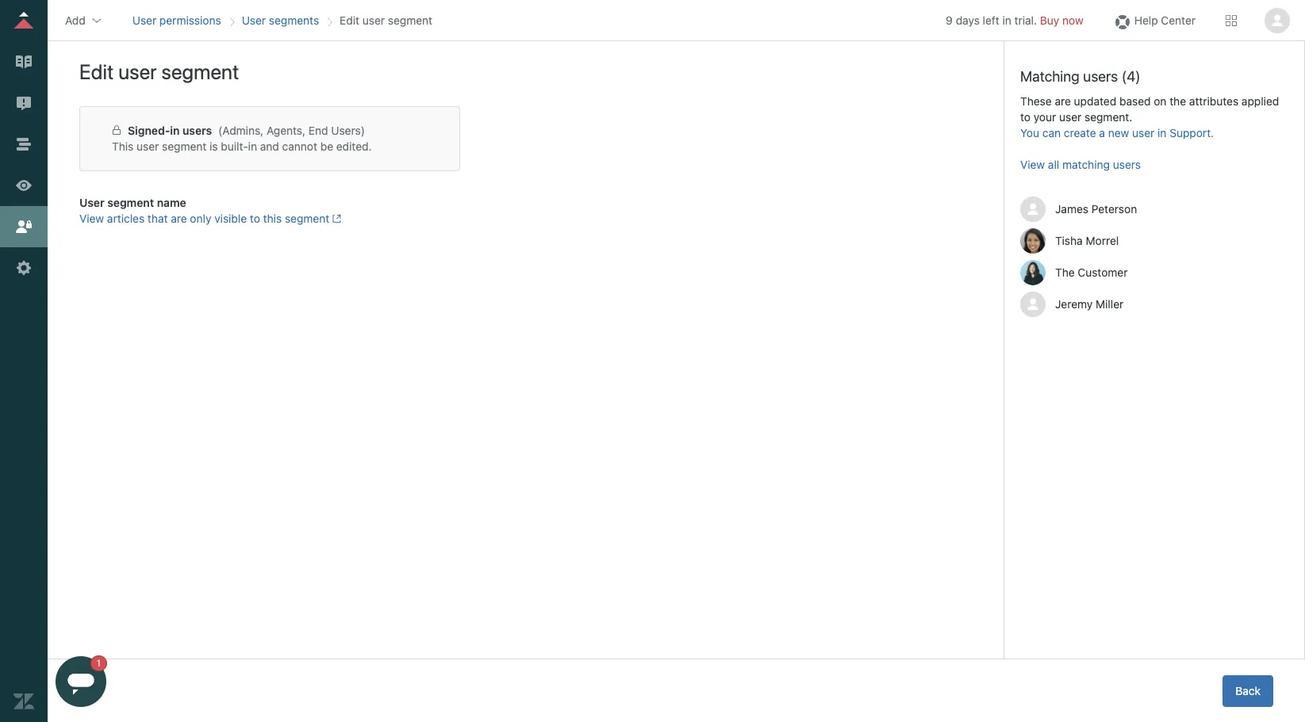 Task type: vqa. For each thing, say whether or not it's contained in the screenshot.
Support Outreach #2
no



Task type: locate. For each thing, give the bounding box(es) containing it.
agents,
[[267, 124, 306, 137]]

view all matching users
[[1021, 158, 1141, 171]]

help center button
[[1108, 8, 1201, 32]]

tisha morrel image
[[1021, 228, 1046, 254]]

users
[[1084, 68, 1118, 85], [183, 124, 212, 137], [1113, 158, 1141, 171]]

are
[[1055, 94, 1071, 108], [171, 212, 187, 225]]

now
[[1063, 13, 1084, 27]]

you can create a new user in support. link
[[1021, 126, 1214, 139]]

1 vertical spatial edit
[[79, 60, 114, 83]]

0 horizontal spatial to
[[250, 212, 260, 225]]

1 vertical spatial users
[[183, 124, 212, 137]]

view for view all matching users
[[1021, 158, 1045, 171]]

and
[[260, 140, 279, 153]]

moderate content image
[[13, 93, 34, 113]]

segment
[[388, 13, 433, 27], [161, 60, 239, 83], [162, 140, 207, 153], [107, 196, 154, 210], [285, 212, 330, 225]]

user
[[132, 13, 156, 27], [242, 13, 266, 27], [79, 196, 105, 210]]

support.
[[1170, 126, 1214, 139]]

(
[[218, 124, 222, 137]]

only
[[190, 212, 211, 225]]

view left articles
[[79, 212, 104, 225]]

1 horizontal spatial edit
[[340, 13, 360, 27]]

0 vertical spatial edit
[[340, 13, 360, 27]]

users down new
[[1113, 158, 1141, 171]]

view articles that are only visible to this segment link
[[79, 212, 342, 225]]

navigation
[[129, 8, 436, 32]]

segment.
[[1085, 110, 1133, 124]]

arrange content image
[[13, 134, 34, 155]]

applied
[[1242, 94, 1280, 108]]

this
[[263, 212, 282, 225]]

1 vertical spatial edit user segment
[[79, 60, 239, 83]]

zendesk image
[[13, 692, 34, 713]]

1 horizontal spatial to
[[1021, 110, 1031, 124]]

user for user segment name
[[79, 196, 105, 210]]

buy
[[1040, 13, 1060, 27]]

are up your
[[1055, 94, 1071, 108]]

name
[[157, 196, 186, 210]]

edit right segments at the left top of the page
[[340, 13, 360, 27]]

in
[[1003, 13, 1012, 27], [170, 124, 180, 137], [1158, 126, 1167, 139], [248, 140, 257, 153]]

users up is
[[183, 124, 212, 137]]

user inside 'navigation'
[[363, 13, 385, 27]]

be
[[320, 140, 333, 153]]

1 vertical spatial view
[[79, 212, 104, 225]]

1 horizontal spatial user
[[132, 13, 156, 27]]

a
[[1099, 126, 1105, 139]]

in left the support.
[[1158, 126, 1167, 139]]

zendesk products image
[[1226, 15, 1237, 26]]

new
[[1108, 126, 1130, 139]]

left
[[983, 13, 1000, 27]]

can
[[1043, 126, 1061, 139]]

user for user permissions
[[132, 13, 156, 27]]

trial.
[[1015, 13, 1037, 27]]

admins,
[[222, 124, 264, 137]]

to left this
[[250, 212, 260, 225]]

on
[[1154, 94, 1167, 108]]

2 horizontal spatial user
[[242, 13, 266, 27]]

view for view articles that are only visible to this segment
[[79, 212, 104, 225]]

miller
[[1096, 297, 1124, 311]]

the
[[1055, 266, 1075, 279]]

user permissions
[[132, 13, 221, 27]]

attributes
[[1190, 94, 1239, 108]]

0 vertical spatial edit user segment
[[340, 13, 433, 27]]

to
[[1021, 110, 1031, 124], [250, 212, 260, 225]]

1 horizontal spatial edit user segment
[[340, 13, 433, 27]]

1 horizontal spatial view
[[1021, 158, 1045, 171]]

are down name
[[171, 212, 187, 225]]

edit user segment
[[340, 13, 433, 27], [79, 60, 239, 83]]

to up you
[[1021, 110, 1031, 124]]

user permissions link
[[132, 13, 221, 27]]

cannot
[[282, 140, 317, 153]]

user
[[363, 13, 385, 27], [118, 60, 157, 83], [1059, 110, 1082, 124], [1133, 126, 1155, 139], [137, 140, 159, 153]]

edit down the add popup button
[[79, 60, 114, 83]]

users
[[331, 124, 361, 137]]

these are updated based on the attributes applied to your user segment. you can create a new user in support.
[[1021, 94, 1280, 139]]

your
[[1034, 110, 1056, 124]]

edit
[[340, 13, 360, 27], [79, 60, 114, 83]]

0 horizontal spatial are
[[171, 212, 187, 225]]

user segments link
[[242, 13, 319, 27]]

view articles that are only visible to this segment
[[79, 212, 330, 225]]

this
[[112, 140, 134, 153]]

0 vertical spatial to
[[1021, 110, 1031, 124]]

all
[[1048, 158, 1060, 171]]

visible
[[214, 212, 247, 225]]

articles
[[107, 212, 145, 225]]

user for user segments
[[242, 13, 266, 27]]

users up updated
[[1084, 68, 1118, 85]]

help
[[1135, 13, 1158, 27]]

jeremy miller image
[[1021, 292, 1046, 317]]

in right 'left'
[[1003, 13, 1012, 27]]

view left all
[[1021, 158, 1045, 171]]

0 vertical spatial are
[[1055, 94, 1071, 108]]

1 horizontal spatial are
[[1055, 94, 1071, 108]]

9 days left in trial. buy now
[[946, 13, 1084, 27]]

0 vertical spatial view
[[1021, 158, 1045, 171]]

0 horizontal spatial edit user segment
[[79, 60, 239, 83]]

view
[[1021, 158, 1045, 171], [79, 212, 104, 225]]

(opens in a new tab) image
[[330, 215, 342, 224]]

help center
[[1135, 13, 1196, 27]]

0 horizontal spatial user
[[79, 196, 105, 210]]

0 horizontal spatial view
[[79, 212, 104, 225]]

create
[[1064, 126, 1096, 139]]

in left and
[[248, 140, 257, 153]]



Task type: describe. For each thing, give the bounding box(es) containing it.
james peterson image
[[1021, 197, 1046, 222]]

matching users (4)
[[1021, 68, 1141, 85]]

add button
[[60, 8, 108, 32]]

1 vertical spatial to
[[250, 212, 260, 225]]

user inside "signed-in users ( admins, agents, end users ) this user segment is built-in and cannot be edited."
[[137, 140, 159, 153]]

customer
[[1078, 266, 1128, 279]]

permissions
[[159, 13, 221, 27]]

in left ( at the left top of the page
[[170, 124, 180, 137]]

0 horizontal spatial edit
[[79, 60, 114, 83]]

(4)
[[1122, 68, 1141, 85]]

settings image
[[13, 258, 34, 279]]

user permissions image
[[13, 217, 34, 237]]

jeremy miller
[[1055, 297, 1124, 311]]

add
[[65, 13, 86, 27]]

segments
[[269, 13, 319, 27]]

the customer
[[1055, 266, 1128, 279]]

days
[[956, 13, 980, 27]]

these
[[1021, 94, 1052, 108]]

back button
[[1223, 676, 1274, 707]]

updated
[[1074, 94, 1117, 108]]

james
[[1055, 202, 1089, 216]]

tisha
[[1055, 234, 1083, 247]]

james peterson
[[1055, 202, 1137, 216]]

segment inside "signed-in users ( admins, agents, end users ) this user segment is built-in and cannot be edited."
[[162, 140, 207, 153]]

matching
[[1021, 68, 1080, 85]]

0 vertical spatial users
[[1084, 68, 1118, 85]]

end
[[309, 124, 328, 137]]

navigation containing user permissions
[[129, 8, 436, 32]]

)
[[361, 124, 365, 137]]

tisha morrel
[[1055, 234, 1119, 247]]

user segment name
[[79, 196, 186, 210]]

in inside these are updated based on the attributes applied to your user segment. you can create a new user in support.
[[1158, 126, 1167, 139]]

9
[[946, 13, 953, 27]]

you
[[1021, 126, 1040, 139]]

user segments
[[242, 13, 319, 27]]

center
[[1161, 13, 1196, 27]]

1 vertical spatial are
[[171, 212, 187, 225]]

manage articles image
[[13, 52, 34, 72]]

view all matching users link
[[1021, 158, 1141, 171]]

is
[[210, 140, 218, 153]]

morrel
[[1086, 234, 1119, 247]]

to inside these are updated based on the attributes applied to your user segment. you can create a new user in support.
[[1021, 110, 1031, 124]]

edit user segment inside 'navigation'
[[340, 13, 433, 27]]

the
[[1170, 94, 1187, 108]]

built-
[[221, 140, 248, 153]]

users inside "signed-in users ( admins, agents, end users ) this user segment is built-in and cannot be edited."
[[183, 124, 212, 137]]

edited.
[[336, 140, 372, 153]]

that
[[148, 212, 168, 225]]

jeremy
[[1055, 297, 1093, 311]]

the customer image
[[1021, 260, 1046, 285]]

customize design image
[[13, 175, 34, 196]]

back
[[1236, 684, 1261, 698]]

matching
[[1063, 158, 1110, 171]]

are inside these are updated based on the attributes applied to your user segment. you can create a new user in support.
[[1055, 94, 1071, 108]]

based
[[1120, 94, 1151, 108]]

signed-in users ( admins, agents, end users ) this user segment is built-in and cannot be edited.
[[112, 124, 372, 153]]

2 vertical spatial users
[[1113, 158, 1141, 171]]

peterson
[[1092, 202, 1137, 216]]

signed-
[[128, 124, 170, 137]]



